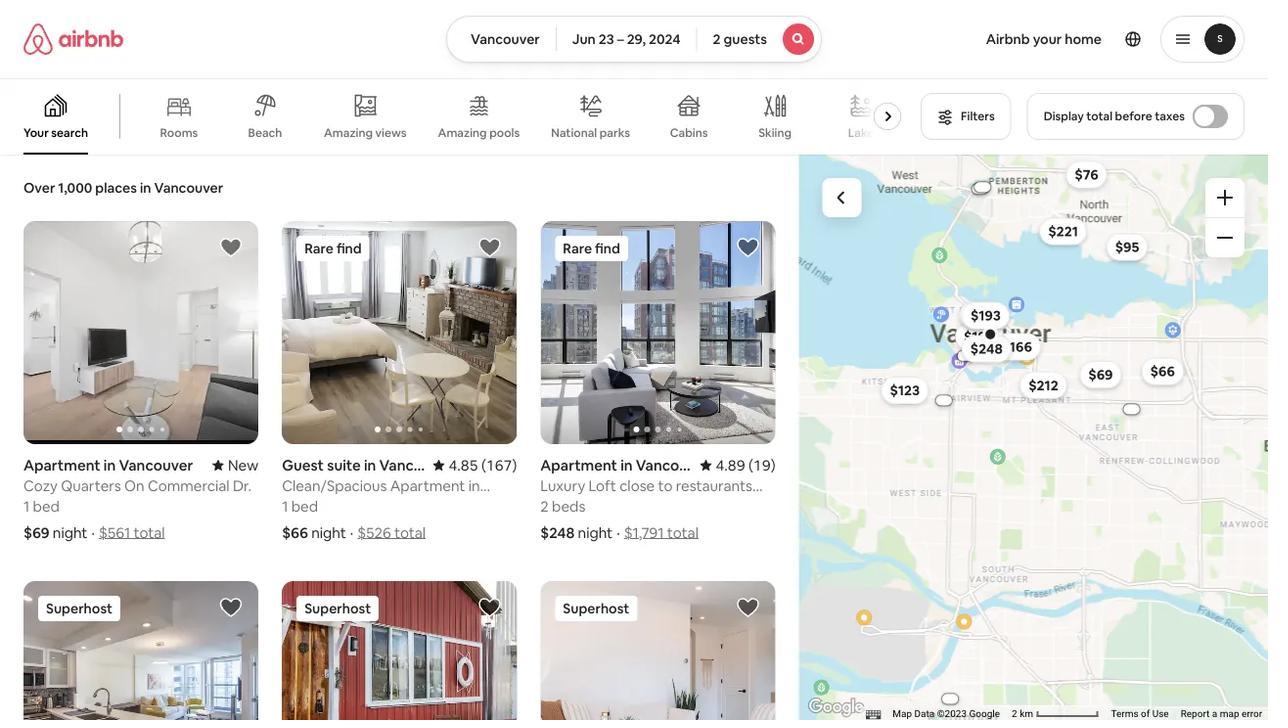 Task type: vqa. For each thing, say whether or not it's contained in the screenshot.
2 in the button
yes



Task type: describe. For each thing, give the bounding box(es) containing it.
2 guests
[[713, 30, 767, 48]]

bed inside apartment in vancouver cozy quarters on commercial dr. 1 bed $69 night · $561 total
[[33, 497, 60, 516]]

google map
showing 27 stays. region
[[799, 155, 1269, 720]]

29,
[[627, 30, 646, 48]]

vancouver inside button
[[471, 30, 540, 48]]

$69 inside "button"
[[1089, 366, 1113, 384]]

add to wishlist: condo in vancouver image
[[219, 596, 243, 620]]

total inside "button"
[[1087, 109, 1113, 124]]

new
[[228, 456, 259, 475]]

add to wishlist: apartment in vancouver image for new
[[219, 236, 243, 259]]

map data ©2023 google
[[893, 708, 1001, 720]]

4.85 out of 5 average rating,  167 reviews image
[[433, 456, 517, 475]]

$212
[[1029, 377, 1059, 394]]

apartment
[[23, 456, 101, 475]]

$196
[[964, 328, 995, 346]]

2 km
[[1012, 708, 1036, 720]]

total inside 1 bed $66 night · $526 total
[[394, 523, 426, 542]]

$166 button
[[993, 333, 1041, 361]]

in inside apartment in vancouver cozy quarters on commercial dr. 1 bed $69 night · $561 total
[[104, 456, 116, 475]]

$166
[[1002, 338, 1032, 356]]

$561 total button
[[99, 523, 165, 542]]

your search
[[23, 125, 88, 140]]

cozy
[[23, 476, 58, 496]]

beach
[[248, 125, 282, 140]]

new place to stay image
[[212, 456, 259, 475]]

use
[[1153, 708, 1169, 720]]

–
[[617, 30, 624, 48]]

1 bed $66 night · $526 total
[[282, 497, 426, 542]]

night for 2 beds $248 night · $1,791 total
[[578, 523, 613, 542]]

cabins
[[670, 125, 708, 140]]

$123
[[890, 382, 920, 400]]

home
[[1065, 30, 1102, 48]]

4.89 out of 5 average rating,  19 reviews image
[[700, 456, 776, 475]]

display total before taxes
[[1044, 109, 1185, 124]]

$248 button
[[962, 335, 1012, 363]]

apartment in vancouver cozy quarters on commercial dr. 1 bed $69 night · $561 total
[[23, 456, 252, 542]]

your
[[23, 125, 49, 140]]

map
[[893, 708, 912, 720]]

km
[[1020, 708, 1034, 720]]

zoom in image
[[1218, 190, 1233, 206]]

vancouver inside apartment in vancouver cozy quarters on commercial dr. 1 bed $69 night · $561 total
[[119, 456, 193, 475]]

$1,791
[[624, 523, 664, 542]]

$123 button
[[881, 377, 929, 404]]

$561
[[99, 523, 130, 542]]

$221 $95
[[1049, 223, 1140, 256]]

2 for 2 km
[[1012, 708, 1018, 720]]

$66 button
[[1142, 358, 1184, 385]]

rooms
[[160, 125, 198, 140]]

$221 button
[[1040, 218, 1087, 245]]

2 for 2 guests
[[713, 30, 721, 48]]

$95 button
[[1107, 234, 1148, 261]]

terms of use link
[[1112, 708, 1169, 720]]

(167)
[[482, 456, 517, 475]]

$66 inside 1 bed $66 night · $526 total
[[282, 523, 308, 542]]

$66 inside button
[[1151, 363, 1175, 381]]

a
[[1213, 708, 1218, 720]]

2 guests button
[[697, 16, 822, 63]]

4.85
[[449, 456, 478, 475]]

quarters
[[61, 476, 121, 496]]

places
[[95, 179, 137, 197]]

amazing for amazing pools
[[438, 125, 487, 140]]

of
[[1141, 708, 1150, 720]]

bed inside 1 bed $66 night · $526 total
[[291, 497, 318, 516]]

night inside apartment in vancouver cozy quarters on commercial dr. 1 bed $69 night · $561 total
[[53, 523, 88, 542]]

1 vertical spatial vancouver
[[154, 179, 223, 197]]

airbnb
[[986, 30, 1030, 48]]

$526
[[358, 523, 391, 542]]

terms of use
[[1112, 708, 1169, 720]]

$1,791 total button
[[624, 523, 699, 542]]

4.89
[[716, 456, 746, 475]]

4.89 (19)
[[716, 456, 776, 475]]

total inside apartment in vancouver cozy quarters on commercial dr. 1 bed $69 night · $561 total
[[134, 523, 165, 542]]

views
[[375, 125, 407, 140]]

before
[[1116, 109, 1153, 124]]



Task type: locate. For each thing, give the bounding box(es) containing it.
lake
[[849, 125, 874, 140]]

(19)
[[749, 456, 776, 475]]

national parks
[[551, 125, 631, 140]]

none search field containing vancouver
[[446, 16, 822, 63]]

2 beds $248 night · $1,791 total
[[541, 497, 699, 542]]

profile element
[[846, 0, 1245, 78]]

$526 total button
[[358, 523, 426, 542]]

dr.
[[233, 476, 252, 496]]

add to wishlist: guest suite in north vancouver image
[[737, 596, 760, 620]]

1 horizontal spatial bed
[[291, 497, 318, 516]]

$69 inside apartment in vancouver cozy quarters on commercial dr. 1 bed $69 night · $561 total
[[23, 523, 50, 542]]

night for 1 bed $66 night · $526 total
[[312, 523, 346, 542]]

$221
[[1049, 223, 1078, 240]]

0 vertical spatial vancouver
[[471, 30, 540, 48]]

2 add to wishlist: apartment in vancouver image from the left
[[737, 236, 760, 259]]

data
[[915, 708, 935, 720]]

1 vertical spatial 2
[[541, 497, 549, 516]]

0 horizontal spatial 2
[[541, 497, 549, 516]]

1 horizontal spatial in
[[140, 179, 151, 197]]

vancouver up on
[[119, 456, 193, 475]]

2 horizontal spatial night
[[578, 523, 613, 542]]

$76
[[1075, 166, 1099, 184]]

1 horizontal spatial add to wishlist: apartment in vancouver image
[[737, 236, 760, 259]]

3 night from the left
[[578, 523, 613, 542]]

None search field
[[446, 16, 822, 63]]

0 vertical spatial 2
[[713, 30, 721, 48]]

2 for 2 beds $248 night · $1,791 total
[[541, 497, 549, 516]]

your
[[1033, 30, 1062, 48]]

0 horizontal spatial amazing
[[324, 125, 373, 140]]

in
[[140, 179, 151, 197], [104, 456, 116, 475]]

commercial
[[148, 476, 230, 496]]

total inside 2 beds $248 night · $1,791 total
[[667, 523, 699, 542]]

1 horizontal spatial $248
[[971, 340, 1003, 358]]

· inside 2 beds $248 night · $1,791 total
[[617, 523, 620, 542]]

$216 button
[[960, 302, 1007, 329]]

map
[[1220, 708, 1240, 720]]

amazing pools
[[438, 125, 520, 140]]

1 night from the left
[[53, 523, 88, 542]]

vancouver button
[[446, 16, 557, 63]]

1
[[23, 497, 30, 516], [282, 497, 288, 516]]

4.85 (167)
[[449, 456, 517, 475]]

$69 right $212 button
[[1089, 366, 1113, 384]]

zoom out image
[[1218, 230, 1233, 246]]

$196 button
[[955, 323, 1004, 351]]

2 · from the left
[[350, 523, 354, 542]]

night inside 2 beds $248 night · $1,791 total
[[578, 523, 613, 542]]

add to wishlist: home in north vancouver image
[[478, 596, 502, 620]]

vancouver
[[471, 30, 540, 48], [154, 179, 223, 197], [119, 456, 193, 475]]

display total before taxes button
[[1028, 93, 1245, 140]]

search
[[51, 125, 88, 140]]

guests
[[724, 30, 767, 48]]

total right $526
[[394, 523, 426, 542]]

0 horizontal spatial bed
[[33, 497, 60, 516]]

· left $561
[[92, 523, 95, 542]]

0 vertical spatial $66
[[1151, 363, 1175, 381]]

keyboard shortcuts image
[[866, 710, 881, 720]]

1 horizontal spatial $66
[[1151, 363, 1175, 381]]

· inside apartment in vancouver cozy quarters on commercial dr. 1 bed $69 night · $561 total
[[92, 523, 95, 542]]

0 horizontal spatial 1
[[23, 497, 30, 516]]

$212 button
[[1020, 372, 1067, 399]]

2 vertical spatial vancouver
[[119, 456, 193, 475]]

amazing for amazing views
[[324, 125, 373, 140]]

· for $248
[[617, 523, 620, 542]]

1 horizontal spatial amazing
[[438, 125, 487, 140]]

1 vertical spatial $66
[[282, 523, 308, 542]]

2 horizontal spatial 2
[[1012, 708, 1018, 720]]

3 · from the left
[[617, 523, 620, 542]]

$193 button
[[962, 302, 1010, 330]]

amazing left pools
[[438, 125, 487, 140]]

1 horizontal spatial night
[[312, 523, 346, 542]]

0 horizontal spatial add to wishlist: apartment in vancouver image
[[219, 236, 243, 259]]

0 horizontal spatial in
[[104, 456, 116, 475]]

2 km button
[[1006, 707, 1106, 720]]

· for $66
[[350, 523, 354, 542]]

2024
[[649, 30, 681, 48]]

0 vertical spatial $69
[[1089, 366, 1113, 384]]

0 horizontal spatial night
[[53, 523, 88, 542]]

1 bed from the left
[[33, 497, 60, 516]]

vancouver left jun
[[471, 30, 540, 48]]

· inside 1 bed $66 night · $526 total
[[350, 523, 354, 542]]

terms
[[1112, 708, 1139, 720]]

1 · from the left
[[92, 523, 95, 542]]

2 vertical spatial 2
[[1012, 708, 1018, 720]]

1 inside apartment in vancouver cozy quarters on commercial dr. 1 bed $69 night · $561 total
[[23, 497, 30, 516]]

·
[[92, 523, 95, 542], [350, 523, 354, 542], [617, 523, 620, 542]]

skiing
[[759, 125, 792, 140]]

$216
[[968, 307, 999, 324]]

airbnb your home link
[[975, 19, 1114, 60]]

1 vertical spatial $69
[[23, 523, 50, 542]]

night inside 1 bed $66 night · $526 total
[[312, 523, 346, 542]]

23
[[599, 30, 614, 48]]

pools
[[490, 125, 520, 140]]

0 horizontal spatial $66
[[282, 523, 308, 542]]

report
[[1181, 708, 1210, 720]]

1,000
[[58, 179, 92, 197]]

0 vertical spatial $248
[[971, 340, 1003, 358]]

parks
[[600, 125, 631, 140]]

display
[[1044, 109, 1084, 124]]

google image
[[804, 695, 869, 720]]

· left $526
[[350, 523, 354, 542]]

amazing views
[[324, 125, 407, 140]]

national
[[551, 125, 597, 140]]

$196 $166
[[964, 328, 1032, 356]]

jun
[[572, 30, 596, 48]]

night down beds
[[578, 523, 613, 542]]

2 inside 2 beds $248 night · $1,791 total
[[541, 497, 549, 516]]

add to wishlist: guest suite in vancouver image
[[478, 236, 502, 259]]

jun 23 – 29, 2024
[[572, 30, 681, 48]]

1 horizontal spatial 1
[[282, 497, 288, 516]]

amazing left views
[[324, 125, 373, 140]]

in right places
[[140, 179, 151, 197]]

$66
[[1151, 363, 1175, 381], [282, 523, 308, 542]]

0 horizontal spatial ·
[[92, 523, 95, 542]]

total
[[1087, 109, 1113, 124], [134, 523, 165, 542], [394, 523, 426, 542], [667, 523, 699, 542]]

2 left km
[[1012, 708, 1018, 720]]

add to wishlist: apartment in vancouver image
[[219, 236, 243, 259], [737, 236, 760, 259]]

in up quarters
[[104, 456, 116, 475]]

2 night from the left
[[312, 523, 346, 542]]

0 horizontal spatial $69
[[23, 523, 50, 542]]

report a map error
[[1181, 708, 1263, 720]]

1 1 from the left
[[23, 497, 30, 516]]

over 1,000 places in vancouver
[[23, 179, 223, 197]]

group containing amazing views
[[0, 78, 910, 155]]

taxes
[[1155, 109, 1185, 124]]

amazing
[[324, 125, 373, 140], [438, 125, 487, 140]]

$76 button
[[1066, 161, 1108, 189]]

$95
[[1116, 238, 1140, 256]]

$66 left $526
[[282, 523, 308, 542]]

0 horizontal spatial $248
[[541, 523, 575, 542]]

2 1 from the left
[[282, 497, 288, 516]]

night
[[53, 523, 88, 542], [312, 523, 346, 542], [578, 523, 613, 542]]

report a map error link
[[1181, 708, 1263, 720]]

$248 inside 2 beds $248 night · $1,791 total
[[541, 523, 575, 542]]

0 vertical spatial in
[[140, 179, 151, 197]]

night left $561
[[53, 523, 88, 542]]

1 add to wishlist: apartment in vancouver image from the left
[[219, 236, 243, 259]]

night left $526
[[312, 523, 346, 542]]

over
[[23, 179, 55, 197]]

1 vertical spatial in
[[104, 456, 116, 475]]

filters
[[961, 109, 995, 124]]

1 horizontal spatial $69
[[1089, 366, 1113, 384]]

©2023
[[938, 708, 967, 720]]

$248 inside $248 button
[[971, 340, 1003, 358]]

$69
[[1089, 366, 1113, 384], [23, 523, 50, 542]]

$66 right $69 "button"
[[1151, 363, 1175, 381]]

total left before
[[1087, 109, 1113, 124]]

total right $1,791
[[667, 523, 699, 542]]

1 vertical spatial $248
[[541, 523, 575, 542]]

2 left beds
[[541, 497, 549, 516]]

$248
[[971, 340, 1003, 358], [541, 523, 575, 542]]

beds
[[552, 497, 586, 516]]

$193
[[971, 307, 1001, 325]]

· left $1,791
[[617, 523, 620, 542]]

2 horizontal spatial ·
[[617, 523, 620, 542]]

jun 23 – 29, 2024 button
[[556, 16, 698, 63]]

1 inside 1 bed $66 night · $526 total
[[282, 497, 288, 516]]

$69 down cozy
[[23, 523, 50, 542]]

total right $561
[[134, 523, 165, 542]]

airbnb your home
[[986, 30, 1102, 48]]

2 left guests
[[713, 30, 721, 48]]

group
[[0, 78, 910, 155], [23, 221, 259, 445], [282, 221, 517, 445], [541, 221, 776, 445], [23, 582, 259, 720], [282, 582, 517, 720], [541, 582, 776, 720]]

error
[[1242, 708, 1263, 720]]

add to wishlist: apartment in vancouver image for 4.89 (19)
[[737, 236, 760, 259]]

vancouver down rooms
[[154, 179, 223, 197]]

google
[[970, 708, 1001, 720]]

1 horizontal spatial ·
[[350, 523, 354, 542]]

on
[[124, 476, 145, 496]]

2 bed from the left
[[291, 497, 318, 516]]

$69 button
[[1080, 361, 1122, 389]]

1 horizontal spatial 2
[[713, 30, 721, 48]]



